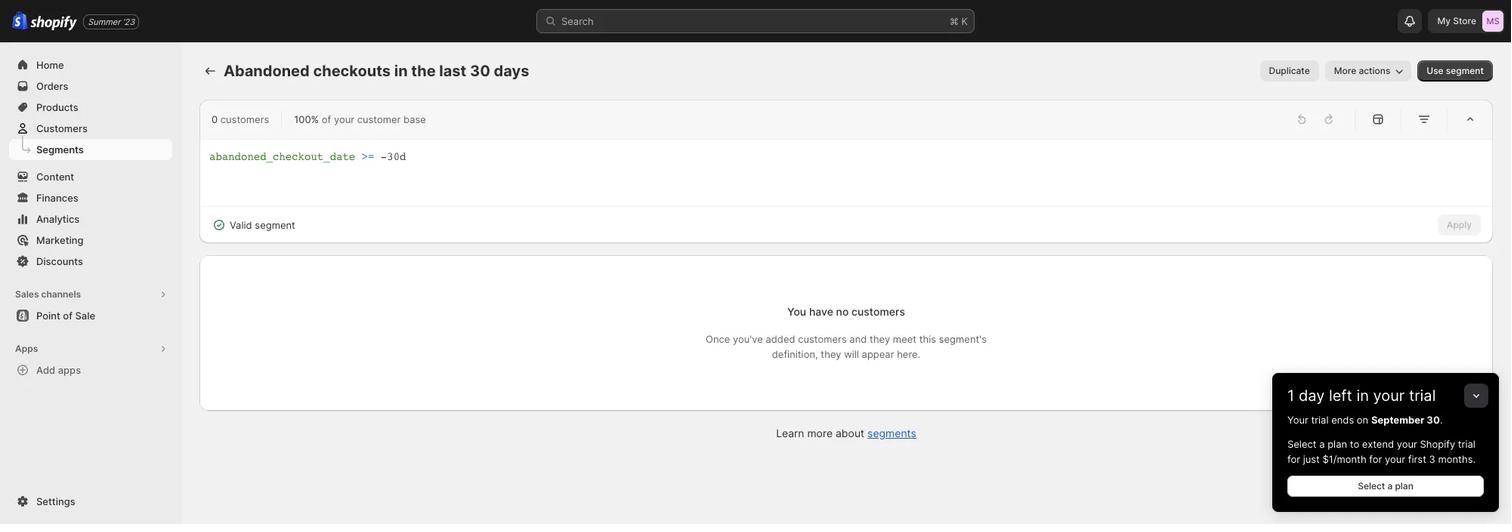 Task type: locate. For each thing, give the bounding box(es) containing it.
they up appear at the bottom right of the page
[[870, 333, 890, 345]]

a down select a plan to extend your shopify trial for just $1/month for your first 3 months.
[[1387, 481, 1393, 492]]

home
[[36, 59, 64, 71]]

select up the just at the bottom of page
[[1287, 438, 1316, 450]]

1 horizontal spatial customers
[[798, 333, 847, 345]]

ends
[[1331, 414, 1354, 426]]

1 horizontal spatial trial
[[1409, 387, 1436, 405]]

products
[[36, 101, 78, 113]]

0 horizontal spatial for
[[1287, 453, 1300, 465]]

for down extend
[[1369, 453, 1382, 465]]

select a plan to extend your shopify trial for just $1/month for your first 3 months.
[[1287, 438, 1476, 465]]

sale
[[75, 310, 95, 322]]

my store image
[[1482, 11, 1503, 32]]

.
[[1440, 414, 1443, 426]]

1 vertical spatial a
[[1387, 481, 1393, 492]]

30 right 'last'
[[470, 62, 490, 80]]

0 vertical spatial plan
[[1328, 438, 1347, 450]]

2 horizontal spatial customers
[[852, 305, 905, 318]]

settings
[[36, 496, 75, 508]]

1 vertical spatial in
[[1357, 387, 1369, 405]]

finances link
[[9, 187, 172, 209]]

0 vertical spatial of
[[322, 113, 331, 125]]

undo image
[[1294, 112, 1309, 127]]

apply
[[1447, 219, 1472, 231]]

100% of your customer base
[[294, 113, 426, 125]]

1 horizontal spatial select
[[1358, 481, 1385, 492]]

sales channels
[[15, 289, 81, 300]]

0 horizontal spatial customers
[[220, 113, 269, 125]]

1 horizontal spatial of
[[322, 113, 331, 125]]

1 vertical spatial they
[[821, 348, 841, 361]]

100%
[[294, 113, 319, 125]]

sales
[[15, 289, 39, 300]]

abandoned
[[224, 62, 310, 80]]

0 horizontal spatial segment
[[255, 219, 295, 231]]

in
[[394, 62, 408, 80], [1357, 387, 1369, 405]]

learn
[[776, 427, 804, 440]]

for left the just at the bottom of page
[[1287, 453, 1300, 465]]

content
[[36, 171, 74, 183]]

1 horizontal spatial in
[[1357, 387, 1369, 405]]

point
[[36, 310, 60, 322]]

0 horizontal spatial plan
[[1328, 438, 1347, 450]]

0 vertical spatial 30
[[470, 62, 490, 80]]

1 horizontal spatial segment
[[1446, 65, 1484, 76]]

customers inside once you've added customers and they meet this segment's definition, they will appear here.
[[798, 333, 847, 345]]

customers
[[220, 113, 269, 125], [852, 305, 905, 318], [798, 333, 847, 345]]

valid segment
[[230, 219, 295, 231]]

have
[[809, 305, 833, 318]]

segment for valid segment
[[255, 219, 295, 231]]

extend
[[1362, 438, 1394, 450]]

marketing link
[[9, 230, 172, 251]]

of for your
[[322, 113, 331, 125]]

2 vertical spatial customers
[[798, 333, 847, 345]]

duplicate
[[1269, 65, 1310, 76]]

segment inside button
[[1446, 65, 1484, 76]]

2 horizontal spatial trial
[[1458, 438, 1475, 450]]

your left customer
[[334, 113, 354, 125]]

0 horizontal spatial 30
[[470, 62, 490, 80]]

segments link
[[867, 427, 916, 440]]

your left first
[[1385, 453, 1405, 465]]

0 vertical spatial select
[[1287, 438, 1316, 450]]

0 horizontal spatial of
[[63, 310, 73, 322]]

channels
[[41, 289, 81, 300]]

30 inside 1 day left in your trial element
[[1427, 414, 1440, 426]]

0 horizontal spatial a
[[1319, 438, 1325, 450]]

select
[[1287, 438, 1316, 450], [1358, 481, 1385, 492]]

1 horizontal spatial they
[[870, 333, 890, 345]]

this
[[919, 333, 936, 345]]

about
[[836, 427, 864, 440]]

plan for select a plan
[[1395, 481, 1413, 492]]

0 vertical spatial trial
[[1409, 387, 1436, 405]]

trial inside select a plan to extend your shopify trial for just $1/month for your first 3 months.
[[1458, 438, 1475, 450]]

apps
[[58, 364, 81, 376]]

they left will
[[821, 348, 841, 361]]

last
[[439, 62, 466, 80]]

your
[[334, 113, 354, 125], [1373, 387, 1405, 405], [1397, 438, 1417, 450], [1385, 453, 1405, 465]]

segment right valid
[[255, 219, 295, 231]]

⌘ k
[[950, 15, 968, 27]]

your up first
[[1397, 438, 1417, 450]]

your inside dropdown button
[[1373, 387, 1405, 405]]

1 vertical spatial customers
[[852, 305, 905, 318]]

1 horizontal spatial 30
[[1427, 414, 1440, 426]]

of for sale
[[63, 310, 73, 322]]

apply button
[[1438, 215, 1481, 236]]

30 for days
[[470, 62, 490, 80]]

30 for .
[[1427, 414, 1440, 426]]

trial up september
[[1409, 387, 1436, 405]]

a for select a plan to extend your shopify trial for just $1/month for your first 3 months.
[[1319, 438, 1325, 450]]

1 vertical spatial segment
[[255, 219, 295, 231]]

1 horizontal spatial for
[[1369, 453, 1382, 465]]

select a plan
[[1358, 481, 1413, 492]]

a inside select a plan link
[[1387, 481, 1393, 492]]

of inside button
[[63, 310, 73, 322]]

30 up shopify
[[1427, 414, 1440, 426]]

plan
[[1328, 438, 1347, 450], [1395, 481, 1413, 492]]

segment for use segment
[[1446, 65, 1484, 76]]

just
[[1303, 453, 1320, 465]]

finances
[[36, 192, 78, 204]]

analytics
[[36, 213, 80, 225]]

your up september
[[1373, 387, 1405, 405]]

1 for from the left
[[1287, 453, 1300, 465]]

a inside select a plan to extend your shopify trial for just $1/month for your first 3 months.
[[1319, 438, 1325, 450]]

1 vertical spatial select
[[1358, 481, 1385, 492]]

products link
[[9, 97, 172, 118]]

select down select a plan to extend your shopify trial for just $1/month for your first 3 months.
[[1358, 481, 1385, 492]]

valid segment alert
[[199, 207, 307, 243]]

use segment
[[1427, 65, 1484, 76]]

plan inside select a plan to extend your shopify trial for just $1/month for your first 3 months.
[[1328, 438, 1347, 450]]

for
[[1287, 453, 1300, 465], [1369, 453, 1382, 465]]

in right left
[[1357, 387, 1369, 405]]

of
[[322, 113, 331, 125], [63, 310, 73, 322]]

segment inside alert
[[255, 219, 295, 231]]

0 horizontal spatial they
[[821, 348, 841, 361]]

0 vertical spatial in
[[394, 62, 408, 80]]

they
[[870, 333, 890, 345], [821, 348, 841, 361]]

no
[[836, 305, 849, 318]]

trial up months.
[[1458, 438, 1475, 450]]

select inside select a plan to extend your shopify trial for just $1/month for your first 3 months.
[[1287, 438, 1316, 450]]

1 horizontal spatial a
[[1387, 481, 1393, 492]]

1 vertical spatial 30
[[1427, 414, 1440, 426]]

segment right use
[[1446, 65, 1484, 76]]

a up the just at the bottom of page
[[1319, 438, 1325, 450]]

0 horizontal spatial select
[[1287, 438, 1316, 450]]

shopify
[[1420, 438, 1455, 450]]

0 horizontal spatial trial
[[1311, 414, 1329, 426]]

shopify image
[[12, 12, 28, 30]]

2 vertical spatial trial
[[1458, 438, 1475, 450]]

you have no customers
[[787, 305, 905, 318]]

customers for once you've added customers and they meet this segment's definition, they will appear here.
[[798, 333, 847, 345]]

customers right 0
[[220, 113, 269, 125]]

segment
[[1446, 65, 1484, 76], [255, 219, 295, 231]]

trial right your
[[1311, 414, 1329, 426]]

here.
[[897, 348, 920, 361]]

days
[[494, 62, 529, 80]]

1 vertical spatial of
[[63, 310, 73, 322]]

0 vertical spatial segment
[[1446, 65, 1484, 76]]

customers up and
[[852, 305, 905, 318]]

Editor field
[[209, 149, 1483, 197]]

1 vertical spatial plan
[[1395, 481, 1413, 492]]

a
[[1319, 438, 1325, 450], [1387, 481, 1393, 492]]

customers down have
[[798, 333, 847, 345]]

of right 100%
[[322, 113, 331, 125]]

1 horizontal spatial plan
[[1395, 481, 1413, 492]]

trial inside dropdown button
[[1409, 387, 1436, 405]]

customers link
[[9, 118, 172, 139]]

more
[[807, 427, 833, 440]]

0 vertical spatial a
[[1319, 438, 1325, 450]]

plan down first
[[1395, 481, 1413, 492]]

the
[[411, 62, 436, 80]]

apps button
[[9, 338, 172, 360]]

in left the
[[394, 62, 408, 80]]

of left sale
[[63, 310, 73, 322]]

plan up $1/month
[[1328, 438, 1347, 450]]

day
[[1299, 387, 1325, 405]]



Task type: vqa. For each thing, say whether or not it's contained in the screenshot.
details
no



Task type: describe. For each thing, give the bounding box(es) containing it.
segments
[[867, 427, 916, 440]]

content link
[[9, 166, 172, 187]]

shopify image
[[30, 16, 77, 31]]

to
[[1350, 438, 1359, 450]]

on
[[1357, 414, 1368, 426]]

0 customers
[[212, 113, 269, 125]]

search
[[561, 15, 594, 27]]

your trial ends on september 30 .
[[1287, 414, 1443, 426]]

meet
[[893, 333, 916, 345]]

checkouts
[[313, 62, 391, 80]]

duplicate button
[[1260, 60, 1319, 82]]

my
[[1437, 15, 1451, 26]]

k
[[961, 15, 968, 27]]

3
[[1429, 453, 1435, 465]]

your
[[1287, 414, 1308, 426]]

will
[[844, 348, 859, 361]]

plan for select a plan to extend your shopify trial for just $1/month for your first 3 months.
[[1328, 438, 1347, 450]]

To create a segment, choose a template or apply a filter. text field
[[209, 149, 1483, 197]]

customer
[[357, 113, 401, 125]]

use segment button
[[1418, 60, 1493, 82]]

a for select a plan
[[1387, 481, 1393, 492]]

learn more about segments
[[776, 427, 916, 440]]

you
[[787, 305, 806, 318]]

0 vertical spatial customers
[[220, 113, 269, 125]]

1 day left in your trial element
[[1272, 413, 1499, 512]]

in inside dropdown button
[[1357, 387, 1369, 405]]

1 day left in your trial button
[[1272, 373, 1499, 405]]

orders
[[36, 80, 68, 92]]

point of sale
[[36, 310, 95, 322]]

2 for from the left
[[1369, 453, 1382, 465]]

once
[[706, 333, 730, 345]]

abandoned checkouts in the last 30 days
[[224, 62, 529, 80]]

settings link
[[9, 491, 172, 512]]

1
[[1287, 387, 1294, 405]]

once you've added customers and they meet this segment's definition, they will appear here.
[[706, 333, 987, 361]]

select for select a plan
[[1358, 481, 1385, 492]]

appear
[[862, 348, 894, 361]]

use
[[1427, 65, 1444, 76]]

1 vertical spatial trial
[[1311, 414, 1329, 426]]

home link
[[9, 54, 172, 76]]

select for select a plan to extend your shopify trial for just $1/month for your first 3 months.
[[1287, 438, 1316, 450]]

discounts link
[[9, 251, 172, 272]]

add apps
[[36, 364, 81, 376]]

and
[[849, 333, 867, 345]]

left
[[1329, 387, 1352, 405]]

segment's
[[939, 333, 987, 345]]

0 horizontal spatial in
[[394, 62, 408, 80]]

summer
[[88, 16, 120, 27]]

⌘
[[950, 15, 959, 27]]

select a plan link
[[1287, 476, 1484, 497]]

1 day left in your trial
[[1287, 387, 1436, 405]]

summer '23 link
[[83, 14, 139, 29]]

orders link
[[9, 76, 172, 97]]

analytics link
[[9, 209, 172, 230]]

0
[[212, 113, 218, 125]]

segments
[[36, 144, 84, 156]]

valid
[[230, 219, 252, 231]]

summer '23
[[88, 16, 135, 27]]

added
[[766, 333, 795, 345]]

'23
[[123, 16, 135, 27]]

point of sale button
[[0, 305, 181, 326]]

base
[[404, 113, 426, 125]]

add apps button
[[9, 360, 172, 381]]

add
[[36, 364, 55, 376]]

discounts
[[36, 255, 83, 267]]

you've
[[733, 333, 763, 345]]

months.
[[1438, 453, 1476, 465]]

$1/month
[[1322, 453, 1366, 465]]

my store
[[1437, 15, 1476, 26]]

store
[[1453, 15, 1476, 26]]

first
[[1408, 453, 1426, 465]]

customers
[[36, 122, 88, 134]]

customers for you have no customers
[[852, 305, 905, 318]]

definition,
[[772, 348, 818, 361]]

0 vertical spatial they
[[870, 333, 890, 345]]

segments link
[[9, 139, 172, 160]]

redo image
[[1321, 112, 1337, 127]]

sales channels button
[[9, 284, 172, 305]]

marketing
[[36, 234, 83, 246]]



